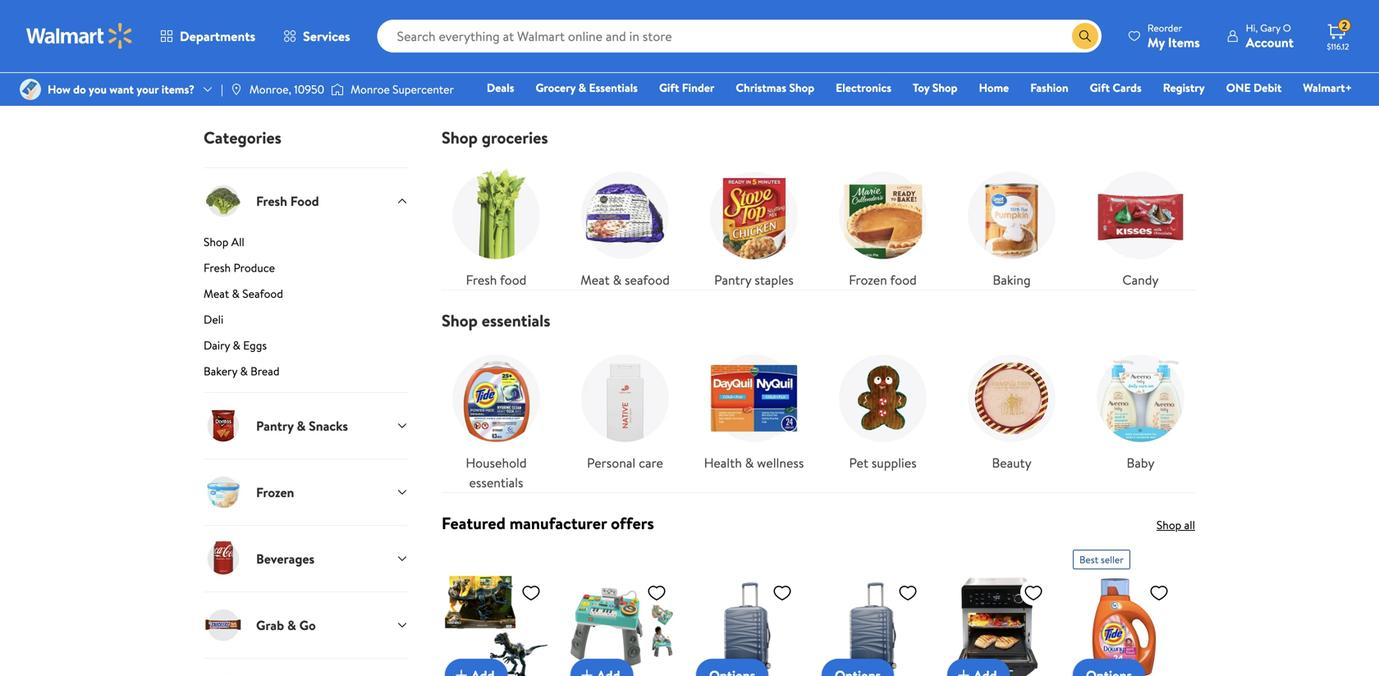 Task type: vqa. For each thing, say whether or not it's contained in the screenshot.
Frozen
yes



Task type: describe. For each thing, give the bounding box(es) containing it.
monroe supercenter
[[351, 81, 454, 97]]

& for snacks
[[297, 417, 306, 435]]

you
[[89, 81, 107, 97]]

shop all
[[1157, 517, 1196, 533]]

walmart+
[[1303, 80, 1352, 96]]

meat & seafood
[[581, 271, 670, 289]]

add to favorites list, tide plus downy, liquid laundry detergent, april fresh, 37 fl oz, 24 loads image
[[1150, 583, 1169, 604]]

pet supplies
[[849, 454, 917, 472]]

electronics link
[[829, 79, 899, 96]]

your
[[137, 81, 159, 97]]

gift cards link
[[1083, 79, 1149, 96]]

offers
[[611, 512, 654, 535]]

supercenter
[[393, 81, 454, 97]]

candy
[[1123, 271, 1159, 289]]

seafood
[[625, 271, 670, 289]]

add to favorites list, jurassic world track 'n attack indoraptor action figure, dinosaur toys image
[[521, 583, 541, 604]]

grocery & essentials
[[536, 80, 638, 96]]

bakery & bread link
[[204, 363, 409, 393]]

services button
[[269, 16, 364, 56]]

gift for gift finder
[[659, 80, 679, 96]]

dairy & eggs link
[[204, 338, 409, 360]]

supplies
[[872, 454, 917, 472]]

toy shop
[[913, 80, 958, 96]]

cards
[[1113, 80, 1142, 96]]

account
[[1246, 33, 1294, 51]]

add to favorites list, fisher-price laugh & learn mix & learn dj table, musical learning toy for baby & toddler image
[[647, 583, 667, 604]]

& for wellness
[[745, 454, 754, 472]]

pantry & snacks
[[256, 417, 348, 435]]

shop for shop essentials
[[442, 309, 478, 332]]

& for go
[[287, 617, 296, 635]]

grab
[[256, 617, 284, 635]]

items
[[1168, 33, 1200, 51]]

all
[[1185, 517, 1196, 533]]

household essentials image
[[204, 673, 243, 677]]

how
[[48, 81, 70, 97]]

beverages button
[[204, 526, 409, 592]]

food for frozen food
[[890, 271, 917, 289]]

fresh food link
[[442, 161, 551, 290]]

fresh produce link
[[204, 260, 409, 282]]

monroe
[[351, 81, 390, 97]]

manufacturer
[[510, 512, 607, 535]]

toy shop link
[[906, 79, 965, 96]]

finder
[[682, 80, 715, 96]]

grab & go
[[256, 617, 316, 635]]

dairy
[[204, 338, 230, 354]]

essentials for household essentials
[[469, 474, 523, 492]]

add to favorites list, american tourister cascade hs 20" carry-on luggage image
[[898, 583, 918, 604]]

pantry for pantry staples
[[715, 271, 752, 289]]

home
[[979, 80, 1009, 96]]

staples
[[755, 271, 794, 289]]

american tourister cascade hs 20" carry-on luggage image for add to favorites list, american tourister cascade hs 20" carry-on luggage icon
[[696, 576, 799, 677]]

shop now link
[[659, 29, 721, 50]]

 image for monroe, 10950
[[230, 83, 243, 96]]

services
[[303, 27, 350, 45]]

wellness
[[757, 454, 804, 472]]

one
[[1227, 80, 1251, 96]]

reorder my items
[[1148, 21, 1200, 51]]

fashion link
[[1023, 79, 1076, 96]]

& for seafood
[[232, 286, 240, 302]]

10950
[[294, 81, 324, 97]]

registry
[[1163, 80, 1205, 96]]

Search search field
[[377, 20, 1102, 53]]

shop essentials
[[442, 309, 551, 332]]

home link
[[972, 79, 1017, 96]]

hi,
[[1246, 21, 1258, 35]]

list for shop groceries
[[432, 148, 1205, 290]]

deals link
[[480, 79, 522, 96]]

fresh for fresh food
[[256, 192, 287, 210]]

fresh for fresh produce
[[204, 260, 231, 276]]

bakery
[[204, 363, 237, 379]]

meat for meat & seafood
[[204, 286, 229, 302]]

personal care link
[[571, 344, 680, 473]]

bakery & bread
[[204, 363, 280, 379]]

meat & seafood
[[204, 286, 283, 302]]

frozen for frozen
[[256, 484, 294, 502]]

2
[[1342, 19, 1348, 33]]

add to cart image for nuwave todd english pro-smart grill with combo cooking & air frying capabilities image
[[954, 666, 974, 677]]

monroe, 10950
[[250, 81, 324, 97]]

beverages
[[256, 550, 315, 568]]

all
[[231, 234, 245, 250]]

snacks
[[309, 417, 348, 435]]

categories
[[204, 126, 282, 149]]

meat & seafood link
[[204, 286, 409, 308]]

shop now
[[659, 29, 721, 50]]

shop for shop now
[[659, 29, 691, 50]]

baby link
[[1086, 344, 1196, 473]]

how do you want your items?
[[48, 81, 195, 97]]

eggs
[[243, 338, 267, 354]]

groceries
[[482, 126, 548, 149]]

walmart image
[[26, 23, 133, 49]]



Task type: locate. For each thing, give the bounding box(es) containing it.
meat left seafood
[[581, 271, 610, 289]]

beauty link
[[957, 344, 1067, 473]]

gift
[[659, 80, 679, 96], [1090, 80, 1110, 96]]

grab & go button
[[204, 592, 409, 659]]

 image
[[331, 81, 344, 98], [230, 83, 243, 96]]

essentials down the 'household'
[[469, 474, 523, 492]]

shop
[[659, 29, 691, 50], [789, 80, 815, 96], [933, 80, 958, 96], [442, 126, 478, 149], [204, 234, 229, 250], [442, 309, 478, 332], [1157, 517, 1182, 533]]

departments button
[[146, 16, 269, 56]]

best
[[1080, 553, 1099, 567]]

0 vertical spatial pantry
[[715, 271, 752, 289]]

list for shop essentials
[[432, 331, 1205, 493]]

0 horizontal spatial american tourister cascade hs 20" carry-on luggage image
[[696, 576, 799, 677]]

registry link
[[1156, 79, 1213, 96]]

frozen inside frozen food "link"
[[849, 271, 888, 289]]

2 add to cart image from the left
[[954, 666, 974, 677]]

essentials
[[589, 80, 638, 96]]

pantry inside dropdown button
[[256, 417, 294, 435]]

christmas
[[736, 80, 787, 96]]

0 horizontal spatial meat
[[204, 286, 229, 302]]

0 horizontal spatial food
[[500, 271, 527, 289]]

1 vertical spatial list
[[432, 331, 1205, 493]]

fresh inside 'dropdown button'
[[256, 192, 287, 210]]

1 add to cart image from the left
[[452, 666, 471, 677]]

add to favorites list, nuwave todd english pro-smart grill with combo cooking & air frying capabilities image
[[1024, 583, 1044, 604]]

fresh food button
[[204, 168, 409, 234]]

frozen food link
[[829, 161, 938, 290]]

 image
[[20, 79, 41, 100]]

american tourister cascade hs 20" carry-on luggage image for add to favorites list, american tourister cascade hs 20" carry-on luggage image at the bottom of the page
[[822, 576, 925, 677]]

one debit
[[1227, 80, 1282, 96]]

essentials down fresh food
[[482, 309, 551, 332]]

pet supplies link
[[829, 344, 938, 473]]

1 horizontal spatial food
[[890, 271, 917, 289]]

frozen inside frozen dropdown button
[[256, 484, 294, 502]]

go
[[299, 617, 316, 635]]

0 horizontal spatial pantry
[[256, 417, 294, 435]]

shop all
[[204, 234, 245, 250]]

&
[[579, 80, 586, 96], [613, 271, 622, 289], [232, 286, 240, 302], [233, 338, 240, 354], [240, 363, 248, 379], [297, 417, 306, 435], [745, 454, 754, 472], [287, 617, 296, 635]]

departments
[[180, 27, 255, 45]]

health & wellness link
[[700, 344, 809, 473]]

toy
[[913, 80, 930, 96]]

add to favorites list, american tourister cascade hs 20" carry-on luggage image
[[773, 583, 792, 604]]

gift cards
[[1090, 80, 1142, 96]]

meat inside list
[[581, 271, 610, 289]]

pantry staples
[[715, 271, 794, 289]]

personal care
[[587, 454, 663, 472]]

essentials
[[482, 309, 551, 332], [469, 474, 523, 492]]

0 vertical spatial list
[[432, 148, 1205, 290]]

meat & seafood link
[[571, 161, 680, 290]]

dairy & eggs
[[204, 338, 267, 354]]

1 horizontal spatial fresh
[[256, 192, 287, 210]]

frozen for frozen food
[[849, 271, 888, 289]]

nuwave todd english pro-smart grill with combo cooking & air frying capabilities image
[[948, 576, 1050, 677]]

pantry staples link
[[700, 161, 809, 290]]

fresh up the shop essentials on the top left
[[466, 271, 497, 289]]

american tourister cascade hs 20" carry-on luggage image
[[696, 576, 799, 677], [822, 576, 925, 677]]

household
[[466, 454, 527, 472]]

gift for gift cards
[[1090, 80, 1110, 96]]

household essentials link
[[442, 344, 551, 493]]

essentials for shop essentials
[[482, 309, 551, 332]]

o
[[1283, 21, 1292, 35]]

& left 'snacks'
[[297, 417, 306, 435]]

2 gift from the left
[[1090, 80, 1110, 96]]

pantry left 'snacks'
[[256, 417, 294, 435]]

monroe,
[[250, 81, 291, 97]]

& for essentials
[[579, 80, 586, 96]]

& right health
[[745, 454, 754, 472]]

tide plus downy, liquid laundry detergent, april fresh, 37 fl oz, 24 loads image
[[1073, 576, 1176, 677]]

food inside "link"
[[890, 271, 917, 289]]

bread
[[251, 363, 280, 379]]

grocery
[[536, 80, 576, 96]]

frozen food
[[849, 271, 917, 289]]

add to cart image
[[452, 666, 471, 677], [954, 666, 974, 677]]

0 horizontal spatial add to cart image
[[452, 666, 471, 677]]

gift finder link
[[652, 79, 722, 96]]

fresh for fresh food
[[466, 271, 497, 289]]

& right grocery
[[579, 80, 586, 96]]

christmas shop link
[[729, 79, 822, 96]]

best seller
[[1080, 553, 1124, 567]]

household essentials
[[466, 454, 527, 492]]

1 vertical spatial pantry
[[256, 417, 294, 435]]

1 horizontal spatial add to cart image
[[954, 666, 974, 677]]

0 vertical spatial frozen
[[849, 271, 888, 289]]

1 horizontal spatial american tourister cascade hs 20" carry-on luggage image
[[822, 576, 925, 677]]

& inside "link"
[[233, 338, 240, 354]]

pantry
[[715, 271, 752, 289], [256, 417, 294, 435]]

 image right 10950
[[331, 81, 344, 98]]

frozen button
[[204, 459, 409, 526]]

produce
[[234, 260, 275, 276]]

food
[[500, 271, 527, 289], [890, 271, 917, 289]]

gift left cards
[[1090, 80, 1110, 96]]

 image for monroe supercenter
[[331, 81, 344, 98]]

0 horizontal spatial gift
[[659, 80, 679, 96]]

1 horizontal spatial meat
[[581, 271, 610, 289]]

& inside dropdown button
[[297, 417, 306, 435]]

search icon image
[[1079, 30, 1092, 43]]

1 gift from the left
[[659, 80, 679, 96]]

meat for meat & seafood
[[581, 271, 610, 289]]

shop all link
[[1157, 517, 1196, 533]]

& for eggs
[[233, 338, 240, 354]]

essentials inside household essentials
[[469, 474, 523, 492]]

one debit link
[[1219, 79, 1290, 96]]

want
[[109, 81, 134, 97]]

featured manufacturer offers
[[442, 512, 654, 535]]

frozen
[[849, 271, 888, 289], [256, 484, 294, 502]]

0 horizontal spatial  image
[[230, 83, 243, 96]]

candy link
[[1086, 161, 1196, 290]]

gift left finder
[[659, 80, 679, 96]]

fresh produce
[[204, 260, 275, 276]]

list containing fresh food
[[432, 148, 1205, 290]]

shop groceries
[[442, 126, 548, 149]]

your whole holiday feast for less*. get a full menu on your budget. shop now. image
[[197, 0, 1182, 75]]

& for bread
[[240, 363, 248, 379]]

add to cart image for jurassic world track 'n attack indoraptor action figure, dinosaur toys image
[[452, 666, 471, 677]]

deli link
[[204, 312, 409, 334]]

hi, gary o account
[[1246, 21, 1294, 51]]

2 horizontal spatial fresh
[[466, 271, 497, 289]]

pantry left staples
[[715, 271, 752, 289]]

1 food from the left
[[500, 271, 527, 289]]

& inside dropdown button
[[287, 617, 296, 635]]

& left bread on the left bottom
[[240, 363, 248, 379]]

2 american tourister cascade hs 20" carry-on luggage image from the left
[[822, 576, 925, 677]]

pantry for pantry & snacks
[[256, 417, 294, 435]]

1 horizontal spatial  image
[[331, 81, 344, 98]]

& down fresh produce
[[232, 286, 240, 302]]

2 list from the top
[[432, 331, 1205, 493]]

shop inside christmas shop link
[[789, 80, 815, 96]]

 image right |
[[230, 83, 243, 96]]

fresh inside list
[[466, 271, 497, 289]]

1 american tourister cascade hs 20" carry-on luggage image from the left
[[696, 576, 799, 677]]

2 food from the left
[[890, 271, 917, 289]]

1 horizontal spatial pantry
[[715, 271, 752, 289]]

0 horizontal spatial fresh
[[204, 260, 231, 276]]

fashion
[[1031, 80, 1069, 96]]

1 vertical spatial essentials
[[469, 474, 523, 492]]

electronics
[[836, 80, 892, 96]]

Walmart Site-Wide search field
[[377, 20, 1102, 53]]

featured
[[442, 512, 506, 535]]

0 vertical spatial essentials
[[482, 309, 551, 332]]

baking link
[[957, 161, 1067, 290]]

deals
[[487, 80, 514, 96]]

christmas shop
[[736, 80, 815, 96]]

1 list from the top
[[432, 148, 1205, 290]]

1 horizontal spatial gift
[[1090, 80, 1110, 96]]

product group
[[1073, 544, 1176, 677]]

pantry inside list
[[715, 271, 752, 289]]

& left the 'go'
[[287, 617, 296, 635]]

grocery & essentials link
[[528, 79, 645, 96]]

1 vertical spatial frozen
[[256, 484, 294, 502]]

fisher-price laugh & learn mix & learn dj table, musical learning toy for baby & toddler image
[[571, 576, 673, 677]]

shop for shop all
[[1157, 517, 1182, 533]]

shop inside shop all link
[[204, 234, 229, 250]]

gary
[[1261, 21, 1281, 35]]

0 horizontal spatial frozen
[[256, 484, 294, 502]]

do
[[73, 81, 86, 97]]

food for fresh food
[[500, 271, 527, 289]]

my
[[1148, 33, 1165, 51]]

list
[[432, 148, 1205, 290], [432, 331, 1205, 493]]

& left eggs
[[233, 338, 240, 354]]

& for seafood
[[613, 271, 622, 289]]

fresh left food
[[256, 192, 287, 210]]

shop for shop groceries
[[442, 126, 478, 149]]

1 horizontal spatial frozen
[[849, 271, 888, 289]]

shop inside toy shop link
[[933, 80, 958, 96]]

shop for shop all
[[204, 234, 229, 250]]

fresh food
[[466, 271, 527, 289]]

food
[[291, 192, 319, 210]]

fresh down shop all
[[204, 260, 231, 276]]

beauty
[[992, 454, 1032, 472]]

seafood
[[242, 286, 283, 302]]

& left seafood
[[613, 271, 622, 289]]

seller
[[1101, 553, 1124, 567]]

meat up the deli
[[204, 286, 229, 302]]

list containing household essentials
[[432, 331, 1205, 493]]

walmart+ link
[[1296, 79, 1360, 96]]

add to cart image
[[577, 666, 597, 677]]

meat
[[581, 271, 610, 289], [204, 286, 229, 302]]

jurassic world track 'n attack indoraptor action figure, dinosaur toys image
[[445, 576, 548, 677]]

care
[[639, 454, 663, 472]]



